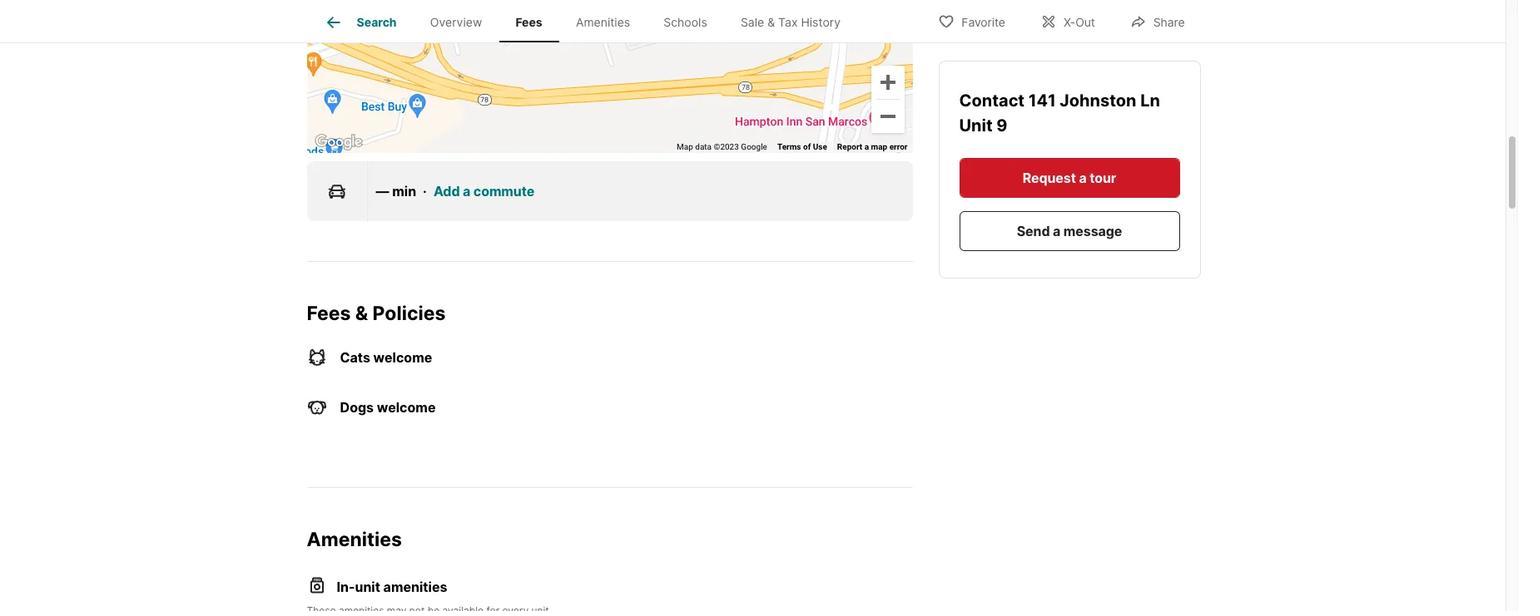 Task type: vqa. For each thing, say whether or not it's contained in the screenshot.
topmost the parking
no



Task type: describe. For each thing, give the bounding box(es) containing it.
map data ©2023 google
[[677, 143, 767, 152]]

for sale std image
[[597, 0, 622, 25]]

dogs welcome
[[340, 400, 436, 416]]

search
[[357, 15, 397, 29]]

fees tab
[[499, 2, 559, 42]]

welcome for dogs welcome
[[377, 400, 436, 416]]

overview tab
[[414, 2, 499, 42]]

unit
[[959, 115, 993, 135]]

amenities inside amenities tab
[[576, 15, 630, 29]]

ln
[[1141, 90, 1160, 110]]

unit
[[355, 579, 380, 596]]

a for send
[[1053, 222, 1061, 239]]

add
[[434, 183, 460, 200]]

share button
[[1116, 4, 1199, 38]]

commute
[[474, 183, 535, 200]]

send a message
[[1017, 222, 1122, 239]]

©2023
[[714, 143, 739, 152]]

sale & tax history tab
[[724, 2, 858, 42]]

amenities tab
[[559, 2, 647, 42]]

contact
[[959, 90, 1029, 110]]

& for policies
[[355, 302, 368, 326]]

terms of use link
[[777, 143, 827, 152]]

request a tour button
[[959, 157, 1180, 197]]

search link
[[324, 12, 397, 32]]

9
[[997, 115, 1008, 135]]

use
[[813, 143, 827, 152]]

— min · add a commute
[[376, 183, 535, 200]]

amenities
[[383, 579, 447, 596]]

request a tour
[[1023, 169, 1117, 186]]

report a map error link
[[837, 143, 908, 152]]

sale & tax history
[[741, 15, 841, 29]]

of
[[803, 143, 811, 152]]

johnston
[[1060, 90, 1137, 110]]

out
[[1076, 15, 1095, 29]]

141
[[1029, 90, 1056, 110]]



Task type: locate. For each thing, give the bounding box(es) containing it.
a left map
[[865, 143, 869, 152]]

x-
[[1064, 15, 1076, 29]]

terms of use
[[777, 143, 827, 152]]

cats welcome
[[340, 350, 432, 366]]

fees for fees & policies
[[307, 302, 351, 326]]

report
[[837, 143, 863, 152]]

fees inside 'tab'
[[516, 15, 543, 29]]

a left tour
[[1079, 169, 1087, 186]]

schools
[[664, 15, 707, 29]]

a inside the send a message button
[[1053, 222, 1061, 239]]

welcome for cats welcome
[[373, 350, 432, 366]]

·
[[423, 183, 427, 200]]

tour
[[1090, 169, 1117, 186]]

0 vertical spatial welcome
[[373, 350, 432, 366]]

send
[[1017, 222, 1050, 239]]

fees
[[516, 15, 543, 29], [307, 302, 351, 326]]

policies
[[373, 302, 446, 326]]

cats
[[340, 350, 370, 366]]

overview
[[430, 15, 482, 29]]

tab list containing search
[[307, 0, 871, 42]]

request
[[1023, 169, 1076, 186]]

fees up cats
[[307, 302, 351, 326]]

tab list
[[307, 0, 871, 42]]

sale
[[741, 15, 764, 29]]

a inside request a tour button
[[1079, 169, 1087, 186]]

in-unit amenities
[[337, 579, 447, 596]]

google
[[741, 143, 767, 152]]

&
[[768, 15, 775, 29], [355, 302, 368, 326]]

in-
[[337, 579, 355, 596]]

0 vertical spatial amenities
[[576, 15, 630, 29]]

0 vertical spatial &
[[768, 15, 775, 29]]

1 vertical spatial welcome
[[377, 400, 436, 416]]

history
[[801, 15, 841, 29]]

1 vertical spatial amenities
[[307, 529, 402, 552]]

send a message button
[[959, 211, 1180, 251]]

0 vertical spatial fees
[[516, 15, 543, 29]]

share
[[1154, 15, 1185, 29]]

& left tax
[[768, 15, 775, 29]]

—
[[376, 183, 389, 200]]

error
[[890, 143, 908, 152]]

& inside tab
[[768, 15, 775, 29]]

min
[[392, 183, 416, 200]]

0 horizontal spatial &
[[355, 302, 368, 326]]

a right add
[[463, 183, 471, 200]]

1 horizontal spatial &
[[768, 15, 775, 29]]

amenities up in-
[[307, 529, 402, 552]]

1 horizontal spatial amenities
[[576, 15, 630, 29]]

1 vertical spatial fees
[[307, 302, 351, 326]]

& for tax
[[768, 15, 775, 29]]

amenities
[[576, 15, 630, 29], [307, 529, 402, 552]]

add a commute button
[[434, 182, 535, 202]]

welcome right dogs
[[377, 400, 436, 416]]

x-out
[[1064, 15, 1095, 29]]

1 horizontal spatial fees
[[516, 15, 543, 29]]

fees & policies
[[307, 302, 446, 326]]

data
[[695, 143, 712, 152]]

schools tab
[[647, 2, 724, 42]]

& up cats
[[355, 302, 368, 326]]

welcome
[[373, 350, 432, 366], [377, 400, 436, 416]]

dogs
[[340, 400, 374, 416]]

0 horizontal spatial fees
[[307, 302, 351, 326]]

a right send
[[1053, 222, 1061, 239]]

message
[[1064, 222, 1122, 239]]

a for request
[[1079, 169, 1087, 186]]

fees right overview
[[516, 15, 543, 29]]

x-out button
[[1026, 4, 1109, 38]]

map
[[871, 143, 888, 152]]

fees for fees
[[516, 15, 543, 29]]

a
[[865, 143, 869, 152], [1079, 169, 1087, 186], [463, 183, 471, 200], [1053, 222, 1061, 239]]

a for report
[[865, 143, 869, 152]]

1 vertical spatial &
[[355, 302, 368, 326]]

map region
[[194, 0, 1047, 271]]

google image
[[311, 132, 366, 153]]

amenities right fees 'tab'
[[576, 15, 630, 29]]

0 horizontal spatial amenities
[[307, 529, 402, 552]]

terms
[[777, 143, 801, 152]]

141 johnston ln unit 9
[[959, 90, 1160, 135]]

tax
[[778, 15, 798, 29]]

welcome down policies
[[373, 350, 432, 366]]

report a map error
[[837, 143, 908, 152]]

favorite
[[962, 15, 1006, 29]]

map
[[677, 143, 693, 152]]

favorite button
[[924, 4, 1020, 38]]



